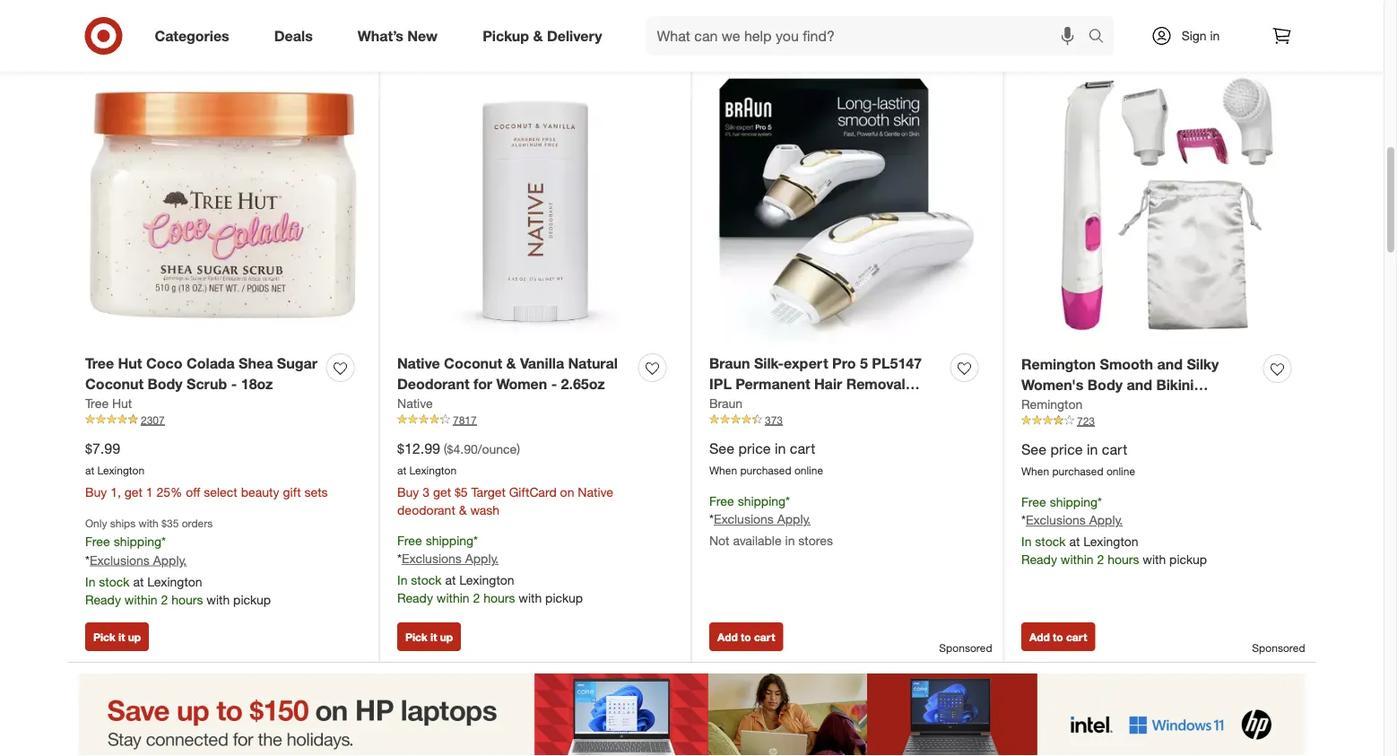 Task type: vqa. For each thing, say whether or not it's contained in the screenshot.
with
yes



Task type: describe. For each thing, give the bounding box(es) containing it.
remington smooth and silky women's body and bikini grooming kit - wpg4020a
[[1022, 356, 1220, 414]]

shipping down deodorant
[[426, 532, 474, 548]]

native link
[[397, 394, 433, 412]]

5
[[860, 355, 868, 372]]

buy inside $12.99 ( $4.90 /ounce ) at lexington buy 3 get $5 target giftcard on native deodorant & wash
[[397, 484, 419, 500]]

in inside only ships with $35 orders free shipping * * exclusions apply. in stock at  lexington ready within 2 hours with pickup
[[85, 574, 95, 589]]

what's new
[[358, 27, 438, 44]]

women's
[[1022, 376, 1084, 394]]

remington for remington
[[1022, 396, 1083, 412]]

free inside only ships with $35 orders free shipping * * exclusions apply. in stock at  lexington ready within 2 hours with pickup
[[85, 533, 110, 549]]

kit
[[1094, 397, 1113, 414]]

723
[[1078, 414, 1096, 428]]

pick it up button for deodorant
[[397, 623, 461, 651]]

2 horizontal spatial in
[[1022, 534, 1032, 550]]

shipping inside the free shipping * * exclusions apply. not available in stores
[[738, 493, 786, 509]]

2 horizontal spatial within
[[1061, 552, 1094, 568]]

2.65oz
[[561, 375, 605, 393]]

colada
[[187, 355, 235, 372]]

body inside remington smooth and silky women's body and bikini grooming kit - wpg4020a
[[1088, 376, 1123, 394]]

braun link
[[710, 394, 743, 412]]

target
[[472, 484, 506, 500]]

bikini
[[1157, 376, 1195, 394]]

pickup
[[483, 27, 529, 44]]

pick it up button for sugar
[[85, 623, 149, 651]]

2 horizontal spatial 2
[[1098, 552, 1105, 568]]

remington for remington smooth and silky women's body and bikini grooming kit - wpg4020a
[[1022, 356, 1096, 373]]

)
[[517, 441, 520, 457]]

smooth
[[1100, 356, 1154, 373]]

shea
[[239, 355, 273, 372]]

723 link
[[1022, 413, 1299, 429]]

wpg4020a
[[1126, 397, 1202, 414]]

1 horizontal spatial ready
[[397, 591, 433, 606]]

2 horizontal spatial up
[[1065, 16, 1078, 30]]

tree hut
[[85, 395, 132, 411]]

see for braun silk-expert pro 5 pl5147 ipl permanent hair removal system
[[710, 440, 735, 457]]

2 horizontal spatial hours
[[1108, 552, 1140, 568]]

free shipping * * exclusions apply. not available in stores
[[710, 493, 833, 549]]

sets
[[305, 484, 328, 500]]

search
[[1081, 29, 1124, 46]]

at inside only ships with $35 orders free shipping * * exclusions apply. in stock at  lexington ready within 2 hours with pickup
[[133, 574, 144, 589]]

1 horizontal spatial stock
[[411, 573, 442, 588]]

up for native coconut & vanilla natural deodorant for women - 2.65oz
[[440, 630, 453, 644]]

in down 373
[[775, 440, 786, 457]]

pl5147
[[872, 355, 922, 372]]

advertisement region
[[68, 674, 1317, 756]]

pick it up for tree hut coco colada shea sugar coconut body scrub - 18oz
[[93, 630, 141, 644]]

categories link
[[140, 16, 252, 56]]

vanilla
[[520, 355, 564, 372]]

pickup & delivery
[[483, 27, 603, 44]]

373
[[765, 413, 783, 427]]

2 horizontal spatial pickup
[[1170, 552, 1208, 568]]

hair
[[815, 375, 843, 393]]

2 horizontal spatial pick it up
[[1030, 16, 1078, 30]]

ready inside only ships with $35 orders free shipping * * exclusions apply. in stock at  lexington ready within 2 hours with pickup
[[85, 592, 121, 607]]

1 horizontal spatial 2
[[473, 591, 480, 606]]

when for remington smooth and silky women's body and bikini grooming kit - wpg4020a
[[1022, 464, 1050, 478]]

tree for tree hut coco colada shea sugar coconut body scrub - 18oz
[[85, 355, 114, 372]]

pick for sugar
[[93, 630, 115, 644]]

price for system
[[739, 440, 771, 457]]

sign
[[1182, 28, 1207, 44]]

sugar
[[277, 355, 318, 372]]

see price in cart when purchased online for -
[[1022, 441, 1136, 478]]

shipping inside only ships with $35 orders free shipping * * exclusions apply. in stock at  lexington ready within 2 hours with pickup
[[114, 533, 162, 549]]

$5
[[455, 484, 468, 500]]

1
[[146, 484, 153, 500]]

in inside the free shipping * * exclusions apply. not available in stores
[[786, 533, 795, 549]]

gift
[[283, 484, 301, 500]]

in down 723
[[1087, 441, 1099, 458]]

body inside tree hut coco colada shea sugar coconut body scrub - 18oz
[[148, 375, 183, 393]]

silk-
[[755, 355, 784, 372]]

tree hut link
[[85, 394, 132, 412]]

/ounce
[[478, 441, 517, 457]]

within inside only ships with $35 orders free shipping * * exclusions apply. in stock at  lexington ready within 2 hours with pickup
[[125, 592, 158, 607]]

1 horizontal spatial within
[[437, 591, 470, 606]]

giftcard
[[509, 484, 557, 500]]

2307 link
[[85, 412, 362, 428]]

braun for braun
[[710, 395, 743, 411]]

tree hut coco colada shea sugar coconut body scrub - 18oz link
[[85, 353, 319, 394]]

native coconut & vanilla natural deodorant for women - 2.65oz
[[397, 355, 618, 393]]

see for remington smooth and silky women's body and bikini grooming kit - wpg4020a
[[1022, 441, 1047, 458]]

What can we help you find? suggestions appear below search field
[[646, 16, 1093, 56]]

braun silk-expert pro 5 pl5147 ipl permanent hair removal system link
[[710, 353, 944, 413]]

what's
[[358, 27, 404, 44]]

search button
[[1081, 16, 1124, 59]]

hut for tree hut
[[112, 395, 132, 411]]

tree for tree hut
[[85, 395, 109, 411]]

coconut inside tree hut coco colada shea sugar coconut body scrub - 18oz
[[85, 375, 144, 393]]

- inside native coconut & vanilla natural deodorant for women - 2.65oz
[[551, 375, 557, 393]]

2 horizontal spatial stock
[[1036, 534, 1066, 550]]

only ships with $35 orders free shipping * * exclusions apply. in stock at  lexington ready within 2 hours with pickup
[[85, 516, 271, 607]]

pick for deodorant
[[406, 630, 428, 644]]

pickup inside only ships with $35 orders free shipping * * exclusions apply. in stock at  lexington ready within 2 hours with pickup
[[233, 592, 271, 607]]

$7.99 at lexington buy 1, get 1 25% off select beauty gift sets
[[85, 440, 328, 500]]

$35
[[162, 516, 179, 530]]

permanent
[[736, 375, 811, 393]]

scrub
[[187, 375, 227, 393]]

not
[[710, 533, 730, 549]]

native for native coconut & vanilla natural deodorant for women - 2.65oz
[[397, 355, 440, 372]]

remington link
[[1022, 395, 1083, 413]]

apply. inside only ships with $35 orders free shipping * * exclusions apply. in stock at  lexington ready within 2 hours with pickup
[[153, 552, 187, 568]]

when for braun silk-expert pro 5 pl5147 ipl permanent hair removal system
[[710, 463, 738, 477]]

online for system
[[795, 463, 824, 477]]

- inside remington smooth and silky women's body and bikini grooming kit - wpg4020a
[[1117, 397, 1123, 414]]

$12.99
[[397, 440, 440, 457]]

orders
[[182, 516, 213, 530]]

delivery
[[547, 27, 603, 44]]

7817
[[453, 413, 477, 427]]

braun for braun silk-expert pro 5 pl5147 ipl permanent hair removal system
[[710, 355, 751, 372]]

available
[[733, 533, 782, 549]]

tree hut coco colada shea sugar coconut body scrub - 18oz
[[85, 355, 318, 393]]

lexington inside $12.99 ( $4.90 /ounce ) at lexington buy 3 get $5 target giftcard on native deodorant & wash
[[410, 463, 457, 477]]

coco
[[146, 355, 183, 372]]

deodorant
[[397, 375, 470, 393]]

7817 link
[[397, 412, 674, 428]]

it for sugar
[[118, 630, 125, 644]]

lexington inside only ships with $35 orders free shipping * * exclusions apply. in stock at  lexington ready within 2 hours with pickup
[[147, 574, 202, 589]]

1 horizontal spatial in
[[397, 573, 408, 588]]

1 horizontal spatial pickup
[[546, 591, 583, 606]]

expert
[[784, 355, 829, 372]]

$12.99 ( $4.90 /ounce ) at lexington buy 3 get $5 target giftcard on native deodorant & wash
[[397, 440, 614, 518]]



Task type: locate. For each thing, give the bounding box(es) containing it.
2 horizontal spatial pick it up button
[[1022, 9, 1086, 38]]

2 vertical spatial &
[[459, 502, 467, 518]]

2 horizontal spatial &
[[533, 27, 543, 44]]

online for -
[[1107, 464, 1136, 478]]

braun
[[710, 355, 751, 372], [710, 395, 743, 411]]

(
[[444, 441, 447, 457]]

1 horizontal spatial up
[[440, 630, 453, 644]]

0 horizontal spatial and
[[1127, 376, 1153, 394]]

get left 1
[[125, 484, 143, 500]]

2 get from the left
[[433, 484, 451, 500]]

& inside native coconut & vanilla natural deodorant for women - 2.65oz
[[507, 355, 516, 372]]

native down deodorant
[[397, 395, 433, 411]]

0 vertical spatial &
[[533, 27, 543, 44]]

stores
[[799, 533, 833, 549]]

at inside $12.99 ( $4.90 /ounce ) at lexington buy 3 get $5 target giftcard on native deodorant & wash
[[397, 463, 407, 477]]

0 vertical spatial tree
[[85, 355, 114, 372]]

add to cart
[[93, 16, 151, 30], [406, 16, 463, 30], [718, 16, 776, 30], [718, 630, 776, 644], [1030, 630, 1088, 644]]

1 vertical spatial braun
[[710, 395, 743, 411]]

0 horizontal spatial hours
[[172, 592, 203, 607]]

for
[[474, 375, 493, 393]]

pick it up
[[1030, 16, 1078, 30], [93, 630, 141, 644], [406, 630, 453, 644]]

0 horizontal spatial 2
[[161, 592, 168, 607]]

up
[[1065, 16, 1078, 30], [128, 630, 141, 644], [440, 630, 453, 644]]

women
[[497, 375, 548, 393]]

native coconut & vanilla natural deodorant for women - 2.65oz image
[[397, 67, 674, 343], [397, 67, 674, 343]]

and up bikini
[[1158, 356, 1183, 373]]

0 horizontal spatial online
[[795, 463, 824, 477]]

purchased down 723
[[1053, 464, 1104, 478]]

coconut up for
[[444, 355, 503, 372]]

1 horizontal spatial -
[[551, 375, 557, 393]]

braun silk-expert pro 5 pl5147 ipl permanent hair removal system image
[[710, 67, 986, 343], [710, 67, 986, 343]]

remington inside remington smooth and silky women's body and bikini grooming kit - wpg4020a
[[1022, 356, 1096, 373]]

cart
[[130, 16, 151, 30], [442, 16, 463, 30], [755, 16, 776, 30], [790, 440, 816, 457], [1103, 441, 1128, 458], [755, 630, 776, 644], [1067, 630, 1088, 644]]

0 horizontal spatial within
[[125, 592, 158, 607]]

1 vertical spatial tree
[[85, 395, 109, 411]]

tree up $7.99
[[85, 395, 109, 411]]

2 inside only ships with $35 orders free shipping * * exclusions apply. in stock at  lexington ready within 2 hours with pickup
[[161, 592, 168, 607]]

2 vertical spatial native
[[578, 484, 614, 500]]

$4.90
[[447, 441, 478, 457]]

beauty
[[241, 484, 280, 500]]

& down $5
[[459, 502, 467, 518]]

buy inside $7.99 at lexington buy 1, get 1 25% off select beauty gift sets
[[85, 484, 107, 500]]

with
[[139, 516, 159, 530], [1143, 552, 1167, 568], [519, 591, 542, 606], [207, 592, 230, 607]]

1 buy from the left
[[85, 484, 107, 500]]

2 horizontal spatial it
[[1055, 16, 1062, 30]]

1 horizontal spatial &
[[507, 355, 516, 372]]

25%
[[157, 484, 182, 500]]

remington
[[1022, 356, 1096, 373], [1022, 396, 1083, 412]]

at
[[85, 463, 94, 477], [397, 463, 407, 477], [1070, 534, 1081, 550], [445, 573, 456, 588], [133, 574, 144, 589]]

remington up women's
[[1022, 356, 1096, 373]]

in left 'stores'
[[786, 533, 795, 549]]

- right kit
[[1117, 397, 1123, 414]]

1,
[[111, 484, 121, 500]]

price down 373
[[739, 440, 771, 457]]

0 horizontal spatial pickup
[[233, 592, 271, 607]]

when down system
[[710, 463, 738, 477]]

& up "women"
[[507, 355, 516, 372]]

only
[[85, 516, 107, 530]]

categories
[[155, 27, 229, 44]]

native
[[397, 355, 440, 372], [397, 395, 433, 411], [578, 484, 614, 500]]

system
[[710, 396, 760, 413]]

0 horizontal spatial purchased
[[741, 463, 792, 477]]

get
[[125, 484, 143, 500], [433, 484, 451, 500]]

0 vertical spatial coconut
[[444, 355, 503, 372]]

ships
[[110, 516, 136, 530]]

0 horizontal spatial see price in cart when purchased online
[[710, 440, 824, 477]]

online down 723 link
[[1107, 464, 1136, 478]]

remington smooth and silky women's body and bikini grooming kit - wpg4020a image
[[1022, 67, 1299, 344], [1022, 67, 1299, 344]]

1 horizontal spatial free shipping * * exclusions apply. in stock at  lexington ready within 2 hours with pickup
[[1022, 494, 1208, 568]]

up for tree hut coco colada shea sugar coconut body scrub - 18oz
[[128, 630, 141, 644]]

1 horizontal spatial buy
[[397, 484, 419, 500]]

shipping
[[738, 493, 786, 509], [1050, 494, 1098, 510], [426, 532, 474, 548], [114, 533, 162, 549]]

0 horizontal spatial see
[[710, 440, 735, 457]]

sign in
[[1182, 28, 1221, 44]]

it
[[1055, 16, 1062, 30], [118, 630, 125, 644], [431, 630, 437, 644]]

buy left 3
[[397, 484, 419, 500]]

exclusions apply. link for tree hut coco colada shea sugar coconut body scrub - 18oz
[[90, 552, 187, 568]]

removal
[[847, 375, 906, 393]]

exclusions apply. link for braun silk-expert pro 5 pl5147 ipl permanent hair removal system
[[714, 512, 811, 527]]

tree hut coco colada shea sugar coconut body scrub - 18oz image
[[85, 67, 362, 343], [85, 67, 362, 343]]

1 braun from the top
[[710, 355, 751, 372]]

1 tree from the top
[[85, 355, 114, 372]]

0 vertical spatial remington
[[1022, 356, 1096, 373]]

native inside $12.99 ( $4.90 /ounce ) at lexington buy 3 get $5 target giftcard on native deodorant & wash
[[578, 484, 614, 500]]

exclusions inside only ships with $35 orders free shipping * * exclusions apply. in stock at  lexington ready within 2 hours with pickup
[[90, 552, 150, 568]]

0 horizontal spatial body
[[148, 375, 183, 393]]

select
[[204, 484, 238, 500]]

braun down ipl
[[710, 395, 743, 411]]

purchased for system
[[741, 463, 792, 477]]

to
[[117, 16, 127, 30], [429, 16, 439, 30], [741, 16, 752, 30], [741, 630, 752, 644], [1053, 630, 1064, 644]]

0 horizontal spatial in
[[85, 574, 95, 589]]

2 horizontal spatial ready
[[1022, 552, 1058, 568]]

exclusions apply. link for remington smooth and silky women's body and bikini grooming kit - wpg4020a
[[1026, 513, 1124, 528]]

stock inside only ships with $35 orders free shipping * * exclusions apply. in stock at  lexington ready within 2 hours with pickup
[[99, 574, 130, 589]]

- left 18oz at the left
[[231, 375, 237, 393]]

& inside $12.99 ( $4.90 /ounce ) at lexington buy 3 get $5 target giftcard on native deodorant & wash
[[459, 502, 467, 518]]

hut inside tree hut coco colada shea sugar coconut body scrub - 18oz
[[118, 355, 142, 372]]

buy left "1,"
[[85, 484, 107, 500]]

see down braun link
[[710, 440, 735, 457]]

hut left the 'coco'
[[118, 355, 142, 372]]

hut for tree hut coco colada shea sugar coconut body scrub - 18oz
[[118, 355, 142, 372]]

get right 3
[[433, 484, 451, 500]]

pick it up for native coconut & vanilla natural deodorant for women - 2.65oz
[[406, 630, 453, 644]]

1 horizontal spatial purchased
[[1053, 464, 1104, 478]]

0 horizontal spatial -
[[231, 375, 237, 393]]

sign in link
[[1136, 16, 1248, 56]]

0 horizontal spatial stock
[[99, 574, 130, 589]]

0 vertical spatial hut
[[118, 355, 142, 372]]

1 horizontal spatial pick it up
[[406, 630, 453, 644]]

what's new link
[[343, 16, 460, 56]]

0 horizontal spatial get
[[125, 484, 143, 500]]

silky
[[1187, 356, 1220, 373]]

see price in cart when purchased online for system
[[710, 440, 824, 477]]

2 tree from the top
[[85, 395, 109, 411]]

1 vertical spatial remington
[[1022, 396, 1083, 412]]

tree
[[85, 355, 114, 372], [85, 395, 109, 411]]

off
[[186, 484, 200, 500]]

& right pickup
[[533, 27, 543, 44]]

see down remington link
[[1022, 441, 1047, 458]]

pro
[[833, 355, 856, 372]]

1 horizontal spatial body
[[1088, 376, 1123, 394]]

when down grooming
[[1022, 464, 1050, 478]]

natural
[[568, 355, 618, 372]]

pickup & delivery link
[[468, 16, 625, 56]]

apply. inside the free shipping * * exclusions apply. not available in stores
[[778, 512, 811, 527]]

1 vertical spatial and
[[1127, 376, 1153, 394]]

online
[[795, 463, 824, 477], [1107, 464, 1136, 478]]

1 horizontal spatial it
[[431, 630, 437, 644]]

pickup
[[1170, 552, 1208, 568], [546, 591, 583, 606], [233, 592, 271, 607]]

and down 'smooth'
[[1127, 376, 1153, 394]]

braun inside braun silk-expert pro 5 pl5147 ipl permanent hair removal system
[[710, 355, 751, 372]]

1 vertical spatial coconut
[[85, 375, 144, 393]]

body down the 'coco'
[[148, 375, 183, 393]]

0 horizontal spatial up
[[128, 630, 141, 644]]

2 remington from the top
[[1022, 396, 1083, 412]]

new
[[408, 27, 438, 44]]

wash
[[471, 502, 500, 518]]

1 horizontal spatial price
[[1051, 441, 1083, 458]]

0 horizontal spatial coconut
[[85, 375, 144, 393]]

add to cart button
[[85, 9, 159, 38], [397, 9, 471, 38], [710, 9, 784, 38], [710, 623, 784, 651], [1022, 623, 1096, 651]]

see price in cart when purchased online down 373
[[710, 440, 824, 477]]

2307
[[141, 413, 165, 427]]

on
[[560, 484, 575, 500]]

deodorant
[[397, 502, 456, 518]]

- down "vanilla"
[[551, 375, 557, 393]]

body up kit
[[1088, 376, 1123, 394]]

1 vertical spatial &
[[507, 355, 516, 372]]

1 horizontal spatial and
[[1158, 356, 1183, 373]]

0 vertical spatial and
[[1158, 356, 1183, 373]]

coconut up tree hut
[[85, 375, 144, 393]]

tree inside tree hut coco colada shea sugar coconut body scrub - 18oz
[[85, 355, 114, 372]]

price for -
[[1051, 441, 1083, 458]]

price down 723
[[1051, 441, 1083, 458]]

purchased
[[741, 463, 792, 477], [1053, 464, 1104, 478]]

1 vertical spatial native
[[397, 395, 433, 411]]

1 vertical spatial hut
[[112, 395, 132, 411]]

0 horizontal spatial it
[[118, 630, 125, 644]]

free inside the free shipping * * exclusions apply. not available in stores
[[710, 493, 735, 509]]

grooming
[[1022, 397, 1090, 414]]

purchased down 373
[[741, 463, 792, 477]]

braun silk-expert pro 5 pl5147 ipl permanent hair removal system
[[710, 355, 922, 413]]

online down 373 link
[[795, 463, 824, 477]]

0 horizontal spatial pick
[[93, 630, 115, 644]]

2 horizontal spatial pick
[[1030, 16, 1052, 30]]

1 horizontal spatial pick it up button
[[397, 623, 461, 651]]

&
[[533, 27, 543, 44], [507, 355, 516, 372], [459, 502, 467, 518]]

0 horizontal spatial pick it up
[[93, 630, 141, 644]]

tree up tree hut
[[85, 355, 114, 372]]

hut up $7.99
[[112, 395, 132, 411]]

0 horizontal spatial when
[[710, 463, 738, 477]]

1 get from the left
[[125, 484, 143, 500]]

2 braun from the top
[[710, 395, 743, 411]]

exclusions apply. link
[[714, 512, 811, 527], [1026, 513, 1124, 528], [402, 551, 499, 567], [90, 552, 187, 568]]

0 horizontal spatial price
[[739, 440, 771, 457]]

ipl
[[710, 375, 732, 393]]

get inside $12.99 ( $4.90 /ounce ) at lexington buy 3 get $5 target giftcard on native deodorant & wash
[[433, 484, 451, 500]]

remington smooth and silky women's body and bikini grooming kit - wpg4020a link
[[1022, 354, 1257, 414]]

$7.99
[[85, 440, 120, 457]]

price
[[739, 440, 771, 457], [1051, 441, 1083, 458]]

1 horizontal spatial pick
[[406, 630, 428, 644]]

0 horizontal spatial pick it up button
[[85, 623, 149, 651]]

pick it up button
[[1022, 9, 1086, 38], [85, 623, 149, 651], [397, 623, 461, 651]]

1 horizontal spatial see
[[1022, 441, 1047, 458]]

exclusions
[[714, 512, 774, 527], [1026, 513, 1086, 528], [402, 551, 462, 567], [90, 552, 150, 568]]

and
[[1158, 356, 1183, 373], [1127, 376, 1153, 394]]

0 horizontal spatial buy
[[85, 484, 107, 500]]

see price in cart when purchased online down 723
[[1022, 441, 1136, 478]]

remington down women's
[[1022, 396, 1083, 412]]

lexington inside $7.99 at lexington buy 1, get 1 25% off select beauty gift sets
[[97, 463, 145, 477]]

at inside $7.99 at lexington buy 1, get 1 25% off select beauty gift sets
[[85, 463, 94, 477]]

2 buy from the left
[[397, 484, 419, 500]]

shipping down 723
[[1050, 494, 1098, 510]]

0 vertical spatial braun
[[710, 355, 751, 372]]

coconut
[[444, 355, 503, 372], [85, 375, 144, 393]]

1 horizontal spatial see price in cart when purchased online
[[1022, 441, 1136, 478]]

deals
[[274, 27, 313, 44]]

deals link
[[259, 16, 335, 56]]

shipping down ships
[[114, 533, 162, 549]]

purchased for -
[[1053, 464, 1104, 478]]

- inside tree hut coco colada shea sugar coconut body scrub - 18oz
[[231, 375, 237, 393]]

coconut inside native coconut & vanilla natural deodorant for women - 2.65oz
[[444, 355, 503, 372]]

when
[[710, 463, 738, 477], [1022, 464, 1050, 478]]

0 vertical spatial native
[[397, 355, 440, 372]]

apply.
[[778, 512, 811, 527], [1090, 513, 1124, 528], [465, 551, 499, 567], [153, 552, 187, 568]]

3
[[423, 484, 430, 500]]

1 horizontal spatial get
[[433, 484, 451, 500]]

it for deodorant
[[431, 630, 437, 644]]

native right on
[[578, 484, 614, 500]]

free shipping * * exclusions apply. in stock at  lexington ready within 2 hours with pickup
[[1022, 494, 1208, 568], [397, 532, 583, 606]]

exclusions inside the free shipping * * exclusions apply. not available in stores
[[714, 512, 774, 527]]

in right sign
[[1211, 28, 1221, 44]]

hours
[[1108, 552, 1140, 568], [484, 591, 515, 606], [172, 592, 203, 607]]

1 horizontal spatial hours
[[484, 591, 515, 606]]

373 link
[[710, 412, 986, 428]]

0 horizontal spatial &
[[459, 502, 467, 518]]

18oz
[[241, 375, 273, 393]]

1 remington from the top
[[1022, 356, 1096, 373]]

add
[[93, 16, 114, 30], [406, 16, 426, 30], [718, 16, 738, 30], [718, 630, 738, 644], [1030, 630, 1050, 644]]

native inside native coconut & vanilla natural deodorant for women - 2.65oz
[[397, 355, 440, 372]]

1 horizontal spatial online
[[1107, 464, 1136, 478]]

native coconut & vanilla natural deodorant for women - 2.65oz link
[[397, 353, 632, 394]]

native up deodorant
[[397, 355, 440, 372]]

braun up ipl
[[710, 355, 751, 372]]

shipping up available
[[738, 493, 786, 509]]

0 horizontal spatial ready
[[85, 592, 121, 607]]

stock
[[1036, 534, 1066, 550], [411, 573, 442, 588], [99, 574, 130, 589]]

1 horizontal spatial when
[[1022, 464, 1050, 478]]

hut
[[118, 355, 142, 372], [112, 395, 132, 411]]

1 horizontal spatial coconut
[[444, 355, 503, 372]]

get inside $7.99 at lexington buy 1, get 1 25% off select beauty gift sets
[[125, 484, 143, 500]]

2
[[1098, 552, 1105, 568], [473, 591, 480, 606], [161, 592, 168, 607]]

within
[[1061, 552, 1094, 568], [437, 591, 470, 606], [125, 592, 158, 607]]

see
[[710, 440, 735, 457], [1022, 441, 1047, 458]]

0 horizontal spatial free shipping * * exclusions apply. in stock at  lexington ready within 2 hours with pickup
[[397, 532, 583, 606]]

native for native
[[397, 395, 433, 411]]

hours inside only ships with $35 orders free shipping * * exclusions apply. in stock at  lexington ready within 2 hours with pickup
[[172, 592, 203, 607]]

2 horizontal spatial -
[[1117, 397, 1123, 414]]



